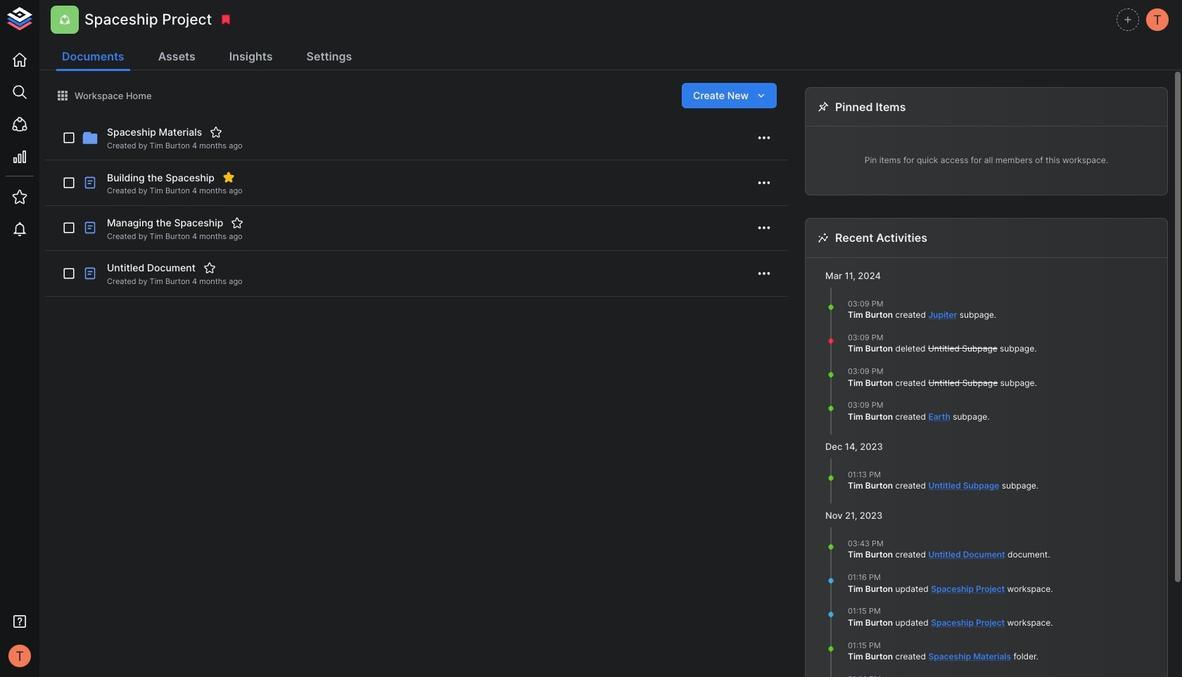 Task type: describe. For each thing, give the bounding box(es) containing it.
remove favorite image
[[222, 171, 235, 184]]



Task type: locate. For each thing, give the bounding box(es) containing it.
remove bookmark image
[[220, 13, 232, 26]]

1 vertical spatial favorite image
[[203, 262, 216, 275]]

favorite image
[[210, 126, 223, 139], [203, 262, 216, 275]]

0 vertical spatial favorite image
[[210, 126, 223, 139]]

favorite image
[[231, 217, 244, 229]]



Task type: vqa. For each thing, say whether or not it's contained in the screenshot.
DASHBOARD
no



